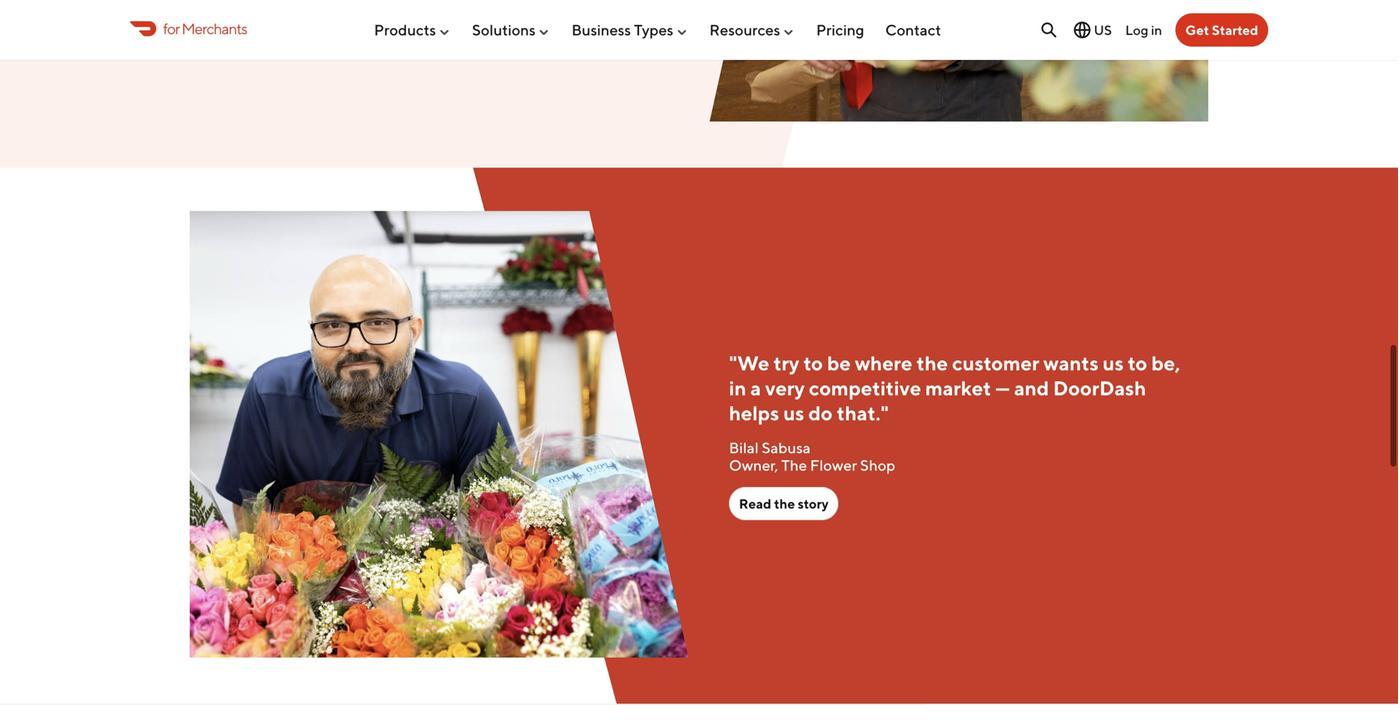 Task type: locate. For each thing, give the bounding box(es) containing it.
products
[[374, 21, 436, 39]]

bilal
[[729, 439, 759, 457]]

0 vertical spatial in
[[1151, 22, 1162, 38]]

the up market
[[917, 351, 948, 375]]

in left a at the bottom
[[729, 376, 747, 400]]

log in
[[1126, 22, 1162, 38]]

competitive
[[809, 376, 921, 400]]

resources link
[[710, 14, 795, 45]]

0 horizontal spatial us
[[783, 401, 805, 425]]

to
[[804, 351, 823, 375], [1128, 351, 1148, 375]]

and
[[1014, 376, 1049, 400]]

read
[[739, 496, 772, 512]]

2 to from the left
[[1128, 351, 1148, 375]]

in
[[1151, 22, 1162, 38], [729, 376, 747, 400]]

contact
[[886, 21, 941, 39]]

get started button
[[1176, 13, 1269, 47]]

to left 'be,'
[[1128, 351, 1148, 375]]

1 vertical spatial in
[[729, 376, 747, 400]]

0 horizontal spatial the
[[774, 496, 795, 512]]

for merchants link
[[130, 17, 247, 40]]

contact link
[[886, 14, 941, 45]]

business
[[572, 21, 631, 39]]

in right log
[[1151, 22, 1162, 38]]

wants
[[1044, 351, 1099, 375]]

to left be
[[804, 351, 823, 375]]

started
[[1212, 22, 1259, 38]]

1 horizontal spatial the
[[917, 351, 948, 375]]

flower
[[810, 456, 857, 474]]

us
[[1103, 351, 1124, 375], [783, 401, 805, 425]]

products link
[[374, 14, 451, 45]]

doordash
[[1053, 376, 1146, 400]]

0 vertical spatial the
[[917, 351, 948, 375]]

0 horizontal spatial in
[[729, 376, 747, 400]]

dasher with a bouquet leaving flower shop image
[[709, 0, 1209, 122]]

1 vertical spatial us
[[783, 401, 805, 425]]

do
[[809, 401, 833, 425]]

us up doordash
[[1103, 351, 1124, 375]]

the
[[917, 351, 948, 375], [774, 496, 795, 512]]

business types
[[572, 21, 674, 39]]

the left story
[[774, 496, 795, 512]]

merchants
[[182, 19, 247, 37]]

try
[[774, 351, 800, 375]]

business types link
[[572, 14, 689, 45]]

0 vertical spatial us
[[1103, 351, 1124, 375]]

globe line image
[[1072, 20, 1092, 40]]

us down very
[[783, 401, 805, 425]]

1 horizontal spatial to
[[1128, 351, 1148, 375]]

—
[[996, 376, 1010, 400]]

resources
[[710, 21, 780, 39]]

us
[[1094, 22, 1112, 38]]

types
[[634, 21, 674, 39]]

bilal sabusa owner, the flower shop
[[729, 439, 896, 474]]

owner,
[[729, 456, 778, 474]]

very
[[765, 376, 805, 400]]

log in link
[[1126, 22, 1162, 38]]

1 to from the left
[[804, 351, 823, 375]]

0 horizontal spatial to
[[804, 351, 823, 375]]

for merchants
[[163, 19, 247, 37]]



Task type: describe. For each thing, give the bounding box(es) containing it.
"we try to be where the customer wants us to be, in a very competitive market — and doordash helps us do that."
[[729, 351, 1181, 425]]

sabusa
[[762, 439, 811, 457]]

get
[[1186, 22, 1209, 38]]

pricing link
[[816, 14, 864, 45]]

story
[[798, 496, 829, 512]]

1 horizontal spatial in
[[1151, 22, 1162, 38]]

a
[[751, 376, 761, 400]]

shop
[[860, 456, 896, 474]]

the inside "we try to be where the customer wants us to be, in a very competitive market — and doordash helps us do that."
[[917, 351, 948, 375]]

where
[[855, 351, 913, 375]]

log
[[1126, 22, 1149, 38]]

solutions
[[472, 21, 536, 39]]

market
[[926, 376, 991, 400]]

read the story
[[739, 496, 829, 512]]

customer
[[952, 351, 1040, 375]]

1 vertical spatial the
[[774, 496, 795, 512]]

solutions link
[[472, 14, 551, 45]]

get started
[[1186, 22, 1259, 38]]

helps
[[729, 401, 779, 425]]

that."
[[837, 401, 889, 425]]

for
[[163, 19, 180, 37]]

1 horizontal spatial us
[[1103, 351, 1124, 375]]

pricing
[[816, 21, 864, 39]]

the
[[781, 456, 807, 474]]

read the story link
[[729, 487, 839, 520]]

owner of the flower shop atlanta image
[[190, 211, 689, 658]]

be,
[[1152, 351, 1181, 375]]

"we
[[729, 351, 770, 375]]

in inside "we try to be where the customer wants us to be, in a very competitive market — and doordash helps us do that."
[[729, 376, 747, 400]]

be
[[827, 351, 851, 375]]



Task type: vqa. For each thing, say whether or not it's contained in the screenshot.
the leftmost in
yes



